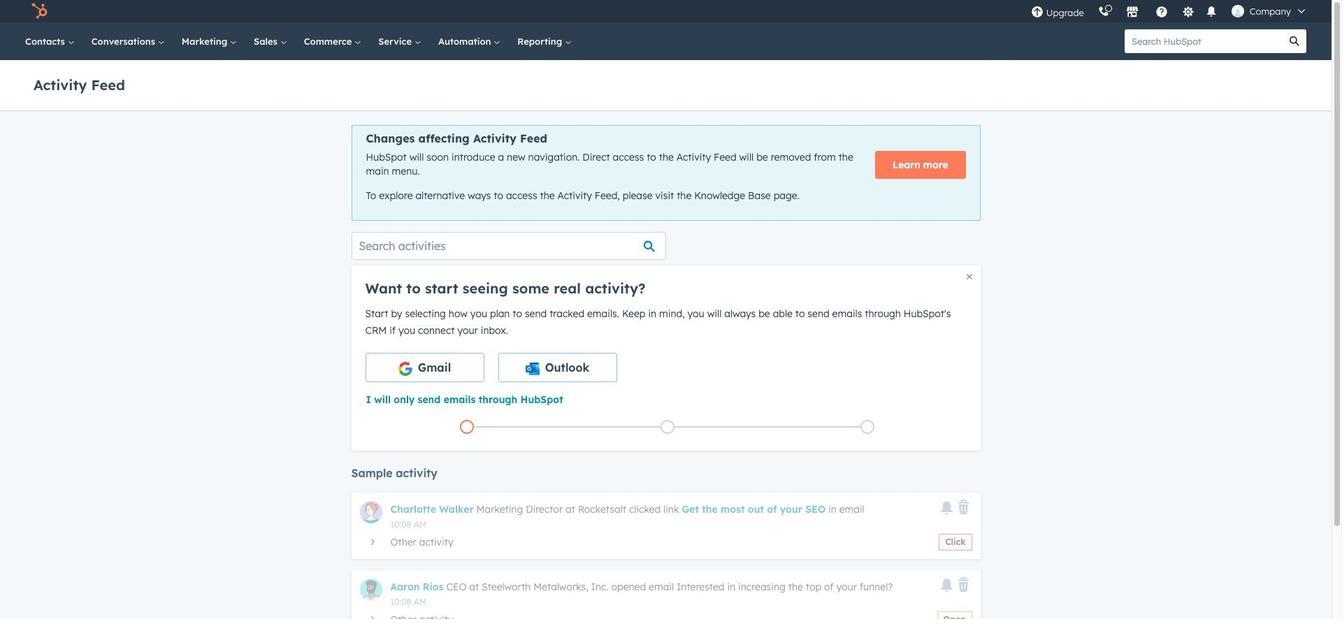 Task type: locate. For each thing, give the bounding box(es) containing it.
jacob simon image
[[1231, 5, 1244, 17]]

onboarding.steps.finalstep.title image
[[864, 424, 871, 432]]

None checkbox
[[365, 353, 484, 382], [498, 353, 617, 382], [365, 353, 484, 382], [498, 353, 617, 382]]

menu
[[1024, 0, 1315, 22]]

close image
[[966, 274, 972, 279]]

list
[[367, 417, 968, 437]]

Search activities search field
[[351, 232, 666, 260]]



Task type: describe. For each thing, give the bounding box(es) containing it.
onboarding.steps.sendtrackedemailingmail.title image
[[664, 424, 671, 432]]

Search HubSpot search field
[[1125, 29, 1283, 53]]

marketplaces image
[[1126, 6, 1139, 19]]



Task type: vqa. For each thing, say whether or not it's contained in the screenshot.
'to' inside Talk to Sales Button
no



